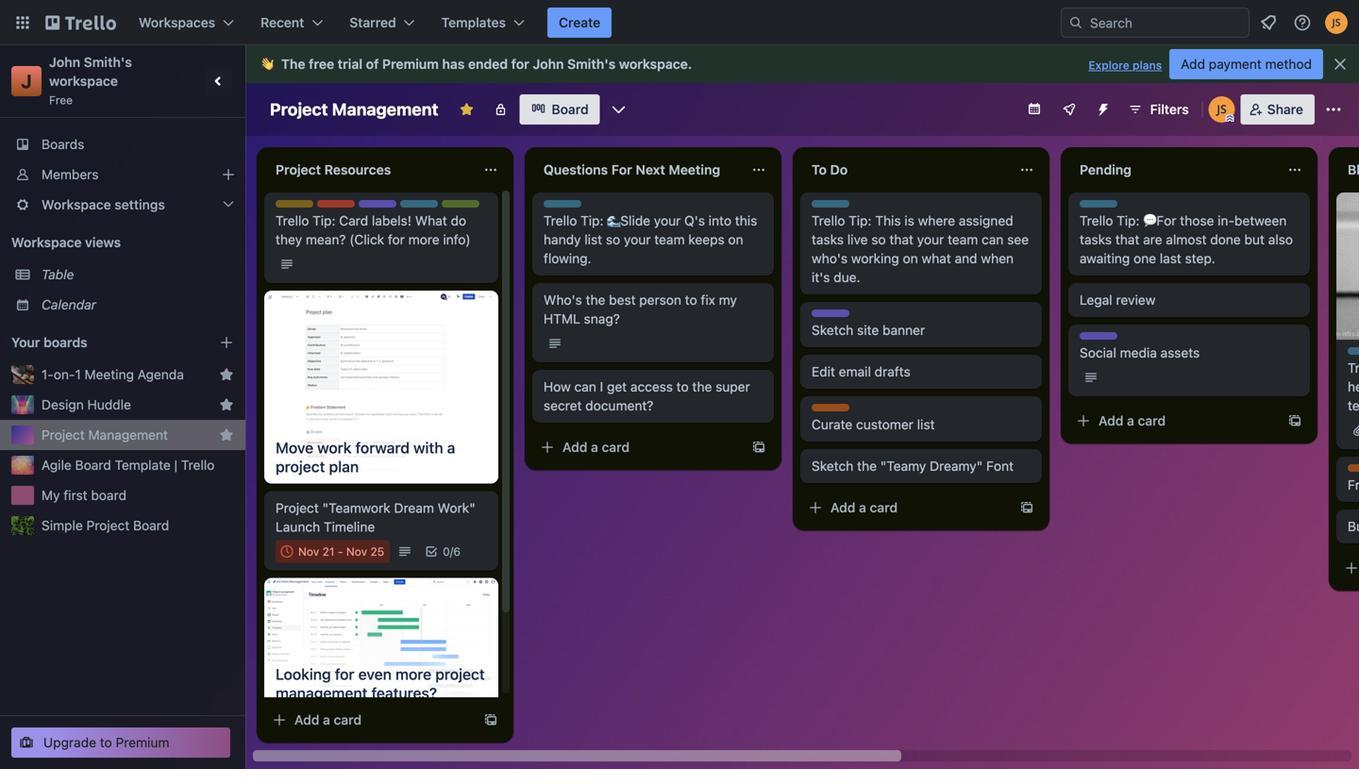 Task type: vqa. For each thing, say whether or not it's contained in the screenshot.
bottom Create from template… icon
no



Task type: describe. For each thing, give the bounding box(es) containing it.
mean?
[[306, 232, 346, 247]]

workspace views
[[11, 235, 121, 250]]

add a card button for who's
[[801, 493, 1012, 523]]

board
[[91, 488, 127, 503]]

a for flowing.
[[591, 439, 598, 455]]

but
[[1245, 232, 1265, 247]]

1-
[[42, 367, 54, 382]]

tasks for that
[[1080, 232, 1112, 247]]

who's the best person to fix my html snag? link
[[544, 291, 763, 329]]

even
[[358, 665, 392, 683]]

secret
[[544, 398, 582, 413]]

project down 'board'
[[86, 518, 130, 533]]

boards
[[43, 335, 87, 350]]

is
[[905, 213, 915, 228]]

timeline
[[324, 519, 375, 535]]

move work forward with a project plan link
[[264, 431, 498, 484]]

add for where
[[831, 500, 856, 515]]

add a card down management
[[295, 712, 362, 728]]

those
[[1180, 213, 1214, 228]]

table
[[42, 267, 74, 282]]

launch
[[276, 519, 320, 535]]

starred icon image for project management
[[219, 428, 234, 443]]

for
[[612, 162, 632, 177]]

huddle
[[87, 397, 131, 413]]

assets
[[1161, 345, 1200, 361]]

team for q's
[[654, 232, 685, 247]]

create from template… image for trello tip: 🌊slide your q's into this handy list so your team keeps on flowing.
[[751, 440, 767, 455]]

Nov 21 - Nov 25 checkbox
[[276, 541, 390, 563]]

q's
[[685, 213, 705, 228]]

flowing.
[[544, 251, 592, 266]]

add a card for flowing.
[[563, 439, 630, 455]]

legal
[[1080, 292, 1113, 308]]

customer
[[856, 417, 914, 432]]

tip: inside trello tip: card labels! what do they mean? (click for more info)
[[313, 213, 336, 228]]

add a card for one
[[1099, 413, 1166, 429]]

this
[[735, 213, 757, 228]]

card for who's
[[870, 500, 898, 515]]

live
[[848, 232, 868, 247]]

tip for trello tip: this is where assigned tasks live so that your team can see who's working on what and when it's due.
[[845, 201, 863, 214]]

on inside trello tip trello tip: this is where assigned tasks live so that your team can see who's working on what and when it's due.
[[903, 251, 918, 266]]

curate customer list link
[[812, 415, 1031, 434]]

tr
[[1348, 360, 1359, 413]]

card for one
[[1138, 413, 1166, 429]]

this member is an admin of this board. image
[[1226, 114, 1235, 123]]

board inside "link"
[[75, 457, 111, 473]]

tip: for trello tip: this is where assigned tasks live so that your team can see who's working on what and when it's due.
[[849, 213, 872, 228]]

trello inside trello tip: card labels! what do they mean? (click for more info)
[[276, 213, 309, 228]]

1-on-1 meeting agenda button
[[42, 365, 211, 384]]

0 horizontal spatial team
[[400, 201, 429, 214]]

card for flowing.
[[602, 439, 630, 455]]

john inside banner
[[533, 56, 564, 72]]

workspace inside john smith's workspace free
[[49, 73, 118, 89]]

-
[[338, 545, 343, 559]]

explore
[[1089, 59, 1130, 72]]

media
[[1120, 345, 1157, 361]]

trello tip trello tip: this is where assigned tasks live so that your team can see who's working on what and when it's due.
[[812, 201, 1029, 285]]

create from template… image for trello tip: 💬for those in-between tasks that are almost done but also awaiting one last step.
[[1288, 413, 1303, 429]]

the for sketch
[[857, 458, 877, 474]]

project management inside button
[[42, 427, 168, 443]]

john inside john smith's workspace free
[[49, 54, 80, 70]]

workspace navigation collapse icon image
[[206, 68, 232, 94]]

👋
[[261, 56, 274, 72]]

design team sketch site banner
[[812, 311, 925, 338]]

smith's inside banner
[[567, 56, 616, 72]]

agile
[[42, 457, 72, 473]]

how can i get access to the super secret document?
[[544, 379, 750, 413]]

management inside button
[[88, 427, 168, 443]]

looking for even more project management features?
[[276, 665, 485, 702]]

starred icon image for 1-on-1 meeting agenda
[[219, 367, 234, 382]]

upgrade to premium link
[[11, 728, 230, 758]]

looking for even more project management features? link
[[264, 657, 498, 710]]

legal review
[[1080, 292, 1156, 308]]

21
[[323, 545, 335, 559]]

project inside looking for even more project management features?
[[435, 665, 485, 683]]

features?
[[371, 684, 437, 702]]

a for one
[[1127, 413, 1135, 429]]

0 / 6
[[443, 545, 461, 559]]

1 tip from the left
[[434, 201, 451, 214]]

To Do text field
[[801, 155, 1008, 185]]

dream
[[394, 501, 434, 516]]

banner
[[883, 322, 925, 338]]

share
[[1268, 101, 1304, 117]]

that inside trello tip trello tip: 💬for those in-between tasks that are almost done but also awaiting one last step.
[[1116, 232, 1140, 247]]

1 nov from the left
[[298, 545, 319, 559]]

design huddle button
[[42, 396, 211, 414]]

workspace for workspace settings
[[42, 197, 111, 212]]

1 color: sky, title: "trello tip" element from the left
[[400, 200, 451, 214]]

star or unstar board image
[[459, 102, 474, 117]]

first
[[64, 488, 87, 503]]

my first board link
[[42, 486, 234, 505]]

agile board template | trello
[[42, 457, 215, 473]]

starred
[[350, 15, 396, 30]]

best
[[609, 292, 636, 308]]

workspace for workspace views
[[11, 235, 82, 250]]

workspace settings
[[42, 197, 165, 212]]

search image
[[1069, 15, 1084, 30]]

add board image
[[219, 335, 234, 350]]

sketch inside design team sketch site banner
[[812, 322, 854, 338]]

j link
[[11, 66, 42, 96]]

for inside banner
[[511, 56, 529, 72]]

open information menu image
[[1293, 13, 1312, 32]]

project management inside text box
[[270, 99, 439, 119]]

automation image
[[1088, 94, 1115, 121]]

your for this
[[624, 232, 651, 247]]

tip: for trello tip: 💬for those in-between tasks that are almost done but also awaiting one last step.
[[1117, 213, 1140, 228]]

1
[[75, 367, 81, 382]]

add a card for who's
[[831, 500, 898, 515]]

recent button
[[249, 8, 334, 38]]

dreamy"
[[930, 458, 983, 474]]

the inside how can i get access to the super secret document?
[[692, 379, 712, 395]]

the
[[281, 56, 305, 72]]

work
[[317, 439, 352, 457]]

tip: for trello tip: 🌊slide your q's into this handy list so your team keeps on flowing.
[[581, 213, 604, 228]]

more inside trello tip: card labels! what do they mean? (click for more info)
[[408, 232, 440, 247]]

💬for
[[1144, 213, 1177, 228]]

agile board template | trello link
[[42, 456, 234, 475]]

project inside move work forward with a project plan
[[276, 458, 325, 476]]

meeting for 1
[[85, 367, 134, 382]]

add for q's
[[563, 439, 588, 455]]

explore plans button
[[1089, 54, 1162, 76]]

wave image
[[261, 56, 274, 73]]

1 horizontal spatial your
[[654, 213, 681, 228]]

method
[[1266, 56, 1312, 72]]

add a card button for one
[[1069, 406, 1280, 436]]

how can i get access to the super secret document? link
[[544, 378, 763, 415]]

0 vertical spatial premium
[[382, 56, 439, 72]]

move
[[276, 439, 314, 457]]

it's
[[812, 270, 830, 285]]

0 vertical spatial board
[[552, 101, 589, 117]]

the for who's
[[586, 292, 606, 308]]

workspace inside banner
[[619, 56, 688, 72]]

also
[[1269, 232, 1293, 247]]

trello tip: card labels! what do they mean? (click for more info) link
[[276, 211, 487, 249]]

person
[[639, 292, 682, 308]]

a for who's
[[859, 500, 867, 515]]

that inside trello tip trello tip: this is where assigned tasks live so that your team can see who's working on what and when it's due.
[[890, 232, 914, 247]]

members link
[[0, 160, 245, 190]]

filters
[[1151, 101, 1189, 117]]

priority design team
[[317, 201, 429, 214]]

can inside trello tip trello tip: this is where assigned tasks live so that your team can see who's working on what and when it's due.
[[982, 232, 1004, 247]]

"teamwork
[[322, 501, 391, 516]]

Search field
[[1084, 8, 1249, 37]]

pending
[[1080, 162, 1132, 177]]

payment
[[1209, 56, 1262, 72]]

1 vertical spatial list
[[917, 417, 935, 432]]

color: sky, title: "trello tip" element for trello tip: this is where assigned tasks live so that your team can see who's working on what and when it's due.
[[812, 200, 863, 214]]

tr link
[[1348, 359, 1359, 415]]

project for 'project resources' text box
[[276, 162, 321, 177]]

to inside 'who's the best person to fix my html snag?'
[[685, 292, 697, 308]]

Board name text field
[[261, 94, 448, 125]]

to inside "link"
[[100, 735, 112, 751]]

show menu image
[[1325, 100, 1343, 119]]

Questions For Next Meeting text field
[[532, 155, 740, 185]]

how
[[544, 379, 571, 395]]

add a card button down looking for even more project management features?
[[264, 705, 476, 735]]

color: sky, title: "trello tip" element for trello tip: 🌊slide your q's into this handy list so your team keeps on flowing.
[[544, 200, 594, 214]]

design for design team sketch site banner
[[812, 311, 850, 324]]

your boards with 6 items element
[[11, 331, 191, 354]]

last
[[1160, 251, 1182, 266]]

social
[[1080, 345, 1117, 361]]

1-on-1 meeting agenda
[[42, 367, 184, 382]]

Pending text field
[[1069, 155, 1276, 185]]

customize views image
[[610, 100, 628, 119]]



Task type: locate. For each thing, give the bounding box(es) containing it.
for up management
[[335, 665, 355, 683]]

2 horizontal spatial color: purple, title: "design team" element
[[1080, 332, 1150, 346]]

nov right -
[[346, 545, 367, 559]]

team inside trello tip trello tip: 🌊slide your q's into this handy list so your team keeps on flowing.
[[654, 232, 685, 247]]

project up agile
[[42, 427, 85, 443]]

sketch
[[812, 322, 854, 338], [812, 458, 854, 474]]

3 tip from the left
[[845, 201, 863, 214]]

0 vertical spatial can
[[982, 232, 1004, 247]]

Bl text field
[[1337, 155, 1359, 185]]

agenda
[[138, 367, 184, 382]]

team right social
[[1121, 333, 1150, 346]]

2 that from the left
[[1116, 232, 1140, 247]]

tasks up awaiting
[[1080, 232, 1112, 247]]

john smith (johnsmith38824343) image
[[1325, 11, 1348, 34]]

tasks up who's
[[812, 232, 844, 247]]

list right customer
[[917, 417, 935, 432]]

smith's down 'create' button
[[567, 56, 616, 72]]

that down is
[[890, 232, 914, 247]]

0 vertical spatial workspace
[[42, 197, 111, 212]]

1 horizontal spatial project
[[435, 665, 485, 683]]

tip: inside trello tip trello tip: 💬for those in-between tasks that are almost done but also awaiting one last step.
[[1117, 213, 1140, 228]]

0 horizontal spatial project
[[276, 458, 325, 476]]

design inside design team sketch site banner
[[812, 311, 850, 324]]

private image
[[493, 102, 508, 117]]

1 vertical spatial management
[[88, 427, 168, 443]]

2 starred icon image from the top
[[219, 397, 234, 413]]

my
[[42, 488, 60, 503]]

resources
[[324, 162, 391, 177]]

Project Resources text field
[[264, 155, 472, 185]]

primary element
[[0, 0, 1359, 45]]

add a card down document?
[[563, 439, 630, 455]]

sketch down curate
[[812, 458, 854, 474]]

john smith (johnsmith38824343) image
[[1209, 96, 1235, 123]]

/
[[450, 545, 454, 559]]

color: lime, title: "halp" element
[[442, 200, 480, 214]]

add a card button down "teamy
[[801, 493, 1012, 523]]

i
[[600, 379, 603, 395]]

workspaces button
[[127, 8, 246, 38]]

do
[[830, 162, 848, 177]]

are
[[1143, 232, 1163, 247]]

the left "teamy
[[857, 458, 877, 474]]

project down the move
[[276, 458, 325, 476]]

halp
[[442, 201, 467, 214]]

team inside design team sketch site banner
[[853, 311, 882, 324]]

1 horizontal spatial list
[[917, 417, 935, 432]]

0 vertical spatial starred icon image
[[219, 367, 234, 382]]

1 horizontal spatial project management
[[270, 99, 439, 119]]

team for social
[[1121, 333, 1150, 346]]

starred icon image
[[219, 367, 234, 382], [219, 397, 234, 413], [219, 428, 234, 443]]

1 vertical spatial team
[[853, 311, 882, 324]]

smith's
[[84, 54, 132, 70], [567, 56, 616, 72]]

tip: up mean?
[[313, 213, 336, 228]]

the up snag?
[[586, 292, 606, 308]]

0 vertical spatial management
[[332, 99, 439, 119]]

0 horizontal spatial nov
[[298, 545, 319, 559]]

site
[[857, 322, 879, 338]]

tasks inside trello tip trello tip: this is where assigned tasks live so that your team can see who's working on what and when it's due.
[[812, 232, 844, 247]]

0 horizontal spatial color: purple, title: "design team" element
[[359, 200, 429, 214]]

tasks for live
[[812, 232, 844, 247]]

that
[[890, 232, 914, 247], [1116, 232, 1140, 247]]

add a card button for flowing.
[[532, 432, 744, 463]]

tip inside trello tip trello tip: this is where assigned tasks live so that your team can see who's working on what and when it's due.
[[845, 201, 863, 214]]

workspace inside popup button
[[42, 197, 111, 212]]

on inside trello tip trello tip: 🌊slide your q's into this handy list so your team keeps on flowing.
[[728, 232, 744, 247]]

add for in-
[[1099, 413, 1124, 429]]

2 tip from the left
[[577, 201, 594, 214]]

tip: up handy
[[581, 213, 604, 228]]

on left what
[[903, 251, 918, 266]]

card down document?
[[602, 439, 630, 455]]

for inside trello tip: card labels! what do they mean? (click for more info)
[[388, 232, 405, 247]]

so inside trello tip trello tip: this is where assigned tasks live so that your team can see who's working on what and when it's due.
[[872, 232, 886, 247]]

the inside 'who's the best person to fix my html snag?'
[[586, 292, 606, 308]]

tip: up live
[[849, 213, 872, 228]]

2 nov from the left
[[346, 545, 367, 559]]

add payment method
[[1181, 56, 1312, 72]]

calendar power-up image
[[1027, 101, 1042, 116]]

legal review link
[[1080, 291, 1299, 310]]

0 horizontal spatial management
[[88, 427, 168, 443]]

tip inside trello tip trello tip: 🌊slide your q's into this handy list so your team keeps on flowing.
[[577, 201, 594, 214]]

2 tasks from the left
[[1080, 232, 1112, 247]]

add a card down media
[[1099, 413, 1166, 429]]

for right ended
[[511, 56, 529, 72]]

to right upgrade
[[100, 735, 112, 751]]

forward
[[355, 439, 410, 457]]

workspace up the table
[[11, 235, 82, 250]]

0 vertical spatial create from template… image
[[1288, 413, 1303, 429]]

can inside how can i get access to the super secret document?
[[575, 379, 597, 395]]

more up features?
[[396, 665, 432, 683]]

list right handy
[[585, 232, 602, 247]]

2 so from the left
[[872, 232, 886, 247]]

to left fix
[[685, 292, 697, 308]]

more down what
[[408, 232, 440, 247]]

filters button
[[1122, 94, 1195, 125]]

2 horizontal spatial the
[[857, 458, 877, 474]]

0 horizontal spatial premium
[[116, 735, 169, 751]]

tip: inside trello tip trello tip: 🌊slide your q's into this handy list so your team keeps on flowing.
[[581, 213, 604, 228]]

assigned
[[959, 213, 1014, 228]]

0 vertical spatial for
[[511, 56, 529, 72]]

management
[[332, 99, 439, 119], [88, 427, 168, 443]]

bu
[[1348, 519, 1359, 534]]

what
[[922, 251, 951, 266]]

for down labels!
[[388, 232, 405, 247]]

create from template… image
[[1020, 500, 1035, 515], [483, 713, 498, 728]]

1 horizontal spatial board
[[133, 518, 169, 533]]

color: purple, title: "design team" element for social media assets
[[1080, 332, 1150, 346]]

2 horizontal spatial board
[[552, 101, 589, 117]]

1 horizontal spatial team
[[948, 232, 978, 247]]

0 vertical spatial color: purple, title: "design team" element
[[359, 200, 429, 214]]

0 vertical spatial workspace
[[619, 56, 688, 72]]

1 vertical spatial color: purple, title: "design team" element
[[812, 310, 882, 324]]

nov 21 - nov 25
[[298, 545, 384, 559]]

3 starred icon image from the top
[[219, 428, 234, 443]]

0 horizontal spatial create from template… image
[[751, 440, 767, 455]]

a down media
[[1127, 413, 1135, 429]]

add a card button down assets
[[1069, 406, 1280, 436]]

trial
[[338, 56, 363, 72]]

your left q's in the top right of the page
[[654, 213, 681, 228]]

board up my first board on the bottom left of the page
[[75, 457, 111, 473]]

can left i
[[575, 379, 597, 395]]

color: sky, title: "trello tip" element for trello tip: 💬for those in-between tasks that are almost done but also awaiting one last step.
[[1080, 200, 1131, 214]]

recent
[[261, 15, 304, 30]]

2 horizontal spatial your
[[917, 232, 944, 247]]

what
[[415, 213, 447, 228]]

simple
[[42, 518, 83, 533]]

meeting inside button
[[85, 367, 134, 382]]

2 vertical spatial for
[[335, 665, 355, 683]]

to inside how can i get access to the super secret document?
[[677, 379, 689, 395]]

1 so from the left
[[606, 232, 620, 247]]

create from template… image for trello tip: this is where assigned tasks live so that your team can see who's working on what and when it's due.
[[1020, 500, 1035, 515]]

explore plans
[[1089, 59, 1162, 72]]

a right with
[[447, 439, 455, 457]]

0 horizontal spatial list
[[585, 232, 602, 247]]

this
[[875, 213, 901, 228]]

color: yellow, title: "copy request" element
[[276, 200, 313, 208]]

0 horizontal spatial so
[[606, 232, 620, 247]]

team for where
[[948, 232, 978, 247]]

3 tip: from the left
[[849, 213, 872, 228]]

board left "customize views" "image"
[[552, 101, 589, 117]]

tip for trello tip: 💬for those in-between tasks that are almost done but also awaiting one last step.
[[1114, 201, 1131, 214]]

move work forward with a project plan
[[276, 439, 455, 476]]

premium right upgrade
[[116, 735, 169, 751]]

4 tip: from the left
[[1117, 213, 1140, 228]]

meeting up huddle
[[85, 367, 134, 382]]

project inside project "teamwork dream work" launch timeline
[[276, 501, 319, 516]]

add down management
[[295, 712, 320, 728]]

boards
[[42, 136, 84, 152]]

premium inside 'upgrade to premium' "link"
[[116, 735, 169, 751]]

team inside design team social media assets
[[1121, 333, 1150, 346]]

work"
[[438, 501, 476, 516]]

0 vertical spatial project management
[[270, 99, 439, 119]]

workspace down primary element at the top
[[619, 56, 688, 72]]

so up 'working'
[[872, 232, 886, 247]]

in-
[[1218, 213, 1235, 228]]

one
[[1134, 251, 1156, 266]]

simple project board
[[42, 518, 169, 533]]

project "teamwork dream work" launch timeline link
[[276, 499, 487, 537]]

1 horizontal spatial smith's
[[567, 56, 616, 72]]

team inside trello tip trello tip: this is where assigned tasks live so that your team can see who's working on what and when it's due.
[[948, 232, 978, 247]]

management down design huddle button on the left bottom of the page
[[88, 427, 168, 443]]

1 horizontal spatial so
[[872, 232, 886, 247]]

color: red, title: "priority" element
[[317, 200, 357, 214]]

awaiting
[[1080, 251, 1130, 266]]

boards link
[[0, 129, 245, 160]]

1 vertical spatial the
[[692, 379, 712, 395]]

list inside trello tip trello tip: 🌊slide your q's into this handy list so your team keeps on flowing.
[[585, 232, 602, 247]]

1 vertical spatial can
[[575, 379, 597, 395]]

1 horizontal spatial management
[[332, 99, 439, 119]]

project management down trial
[[270, 99, 439, 119]]

0 vertical spatial meeting
[[669, 162, 720, 177]]

workspace up free
[[49, 73, 118, 89]]

who's the best person to fix my html snag?
[[544, 292, 737, 327]]

get
[[607, 379, 627, 395]]

add
[[1181, 56, 1206, 72], [1099, 413, 1124, 429], [563, 439, 588, 455], [831, 500, 856, 515], [295, 712, 320, 728]]

a down document?
[[591, 439, 598, 455]]

tasks inside trello tip trello tip: 💬for those in-between tasks that are almost done but also awaiting one last step.
[[1080, 232, 1112, 247]]

so down 🌊slide
[[606, 232, 620, 247]]

2 vertical spatial to
[[100, 735, 112, 751]]

1 sketch from the top
[[812, 322, 854, 338]]

a down sketch the "teamy dreamy" font
[[859, 500, 867, 515]]

project inside button
[[42, 427, 85, 443]]

0 vertical spatial create from template… image
[[1020, 500, 1035, 515]]

fr link
[[1348, 476, 1359, 495]]

1 horizontal spatial nov
[[346, 545, 367, 559]]

1 vertical spatial create from template… image
[[751, 440, 767, 455]]

tip: inside trello tip trello tip: this is where assigned tasks live so that your team can see who's working on what and when it's due.
[[849, 213, 872, 228]]

smith's inside john smith's workspace free
[[84, 54, 132, 70]]

1 horizontal spatial premium
[[382, 56, 439, 72]]

1 vertical spatial workspace
[[11, 235, 82, 250]]

a inside move work forward with a project plan
[[447, 439, 455, 457]]

meeting right next in the top of the page
[[669, 162, 720, 177]]

add payment method button
[[1170, 49, 1324, 79]]

share button
[[1241, 94, 1315, 125]]

that left the are
[[1116, 232, 1140, 247]]

4 tip from the left
[[1114, 201, 1131, 214]]

1 starred icon image from the top
[[219, 367, 234, 382]]

do
[[451, 213, 466, 228]]

1 horizontal spatial create from template… image
[[1020, 500, 1035, 515]]

john up free
[[49, 54, 80, 70]]

card down "teamy
[[870, 500, 898, 515]]

0 horizontal spatial create from template… image
[[483, 713, 498, 728]]

add inside banner
[[1181, 56, 1206, 72]]

snag?
[[584, 311, 620, 327]]

with
[[414, 439, 443, 457]]

design for design team social media assets
[[1080, 333, 1118, 346]]

1 horizontal spatial team
[[853, 311, 882, 324]]

color: orange, title: "one more step" element
[[812, 404, 850, 412]]

1 vertical spatial sketch
[[812, 458, 854, 474]]

2 horizontal spatial for
[[511, 56, 529, 72]]

project up "color: yellow, title: "copy request"" element
[[276, 162, 321, 177]]

questions for next meeting
[[544, 162, 720, 177]]

create from template… image for trello tip: card labels! what do they mean? (click for more info)
[[483, 713, 498, 728]]

1 horizontal spatial meeting
[[669, 162, 720, 177]]

create from template… image
[[1288, 413, 1303, 429], [751, 440, 767, 455]]

0 horizontal spatial john
[[49, 54, 80, 70]]

project up launch
[[276, 501, 319, 516]]

0 notifications image
[[1257, 11, 1280, 34]]

next
[[636, 162, 665, 177]]

tip
[[434, 201, 451, 214], [577, 201, 594, 214], [845, 201, 863, 214], [1114, 201, 1131, 214]]

add down sketch the "teamy dreamy" font
[[831, 500, 856, 515]]

1 horizontal spatial color: purple, title: "design team" element
[[812, 310, 882, 324]]

premium right of
[[382, 56, 439, 72]]

calendar
[[42, 297, 96, 312]]

0 horizontal spatial for
[[335, 665, 355, 683]]

edit
[[812, 364, 835, 380]]

a down management
[[323, 712, 330, 728]]

for inside looking for even more project management features?
[[335, 665, 355, 683]]

0 vertical spatial more
[[408, 232, 440, 247]]

2 vertical spatial team
[[1121, 333, 1150, 346]]

1 vertical spatial project
[[435, 665, 485, 683]]

1 horizontal spatial on
[[903, 251, 918, 266]]

add down social
[[1099, 413, 1124, 429]]

color: purple, title: "design team" element for sketch site banner
[[812, 310, 882, 324]]

premium
[[382, 56, 439, 72], [116, 735, 169, 751]]

power ups image
[[1062, 102, 1077, 117]]

1 vertical spatial on
[[903, 251, 918, 266]]

your up what
[[917, 232, 944, 247]]

banner
[[245, 45, 1359, 83]]

tip for trello tip: 🌊slide your q's into this handy list so your team keeps on flowing.
[[577, 201, 594, 214]]

to right access
[[677, 379, 689, 395]]

can up "when"
[[982, 232, 1004, 247]]

0 horizontal spatial smith's
[[84, 54, 132, 70]]

a
[[1127, 413, 1135, 429], [447, 439, 455, 457], [591, 439, 598, 455], [859, 500, 867, 515], [323, 712, 330, 728]]

banner containing 👋
[[245, 45, 1359, 83]]

meeting inside text box
[[669, 162, 720, 177]]

templates button
[[430, 8, 536, 38]]

🌊slide
[[607, 213, 651, 228]]

project up features?
[[435, 665, 485, 683]]

1 vertical spatial starred icon image
[[219, 397, 234, 413]]

design huddle
[[42, 397, 131, 413]]

management inside text box
[[332, 99, 439, 119]]

workspace down members
[[42, 197, 111, 212]]

0 vertical spatial team
[[400, 201, 429, 214]]

1 horizontal spatial can
[[982, 232, 1004, 247]]

back to home image
[[45, 8, 116, 38]]

free
[[309, 56, 334, 72]]

color: purple, title: "design team" element
[[359, 200, 429, 214], [812, 310, 882, 324], [1080, 332, 1150, 346]]

team left banner
[[853, 311, 882, 324]]

design inside design huddle button
[[42, 397, 84, 413]]

2 sketch from the top
[[812, 458, 854, 474]]

project management down huddle
[[42, 427, 168, 443]]

0 horizontal spatial meeting
[[85, 367, 134, 382]]

team
[[400, 201, 429, 214], [853, 311, 882, 324], [1121, 333, 1150, 346]]

👋 the free trial of premium has ended for john smith's workspace .
[[261, 56, 692, 72]]

0 horizontal spatial board
[[75, 457, 111, 473]]

review
[[1116, 292, 1156, 308]]

trello tip trello tip: 🌊slide your q's into this handy list so your team keeps on flowing.
[[544, 201, 757, 266]]

your down 🌊slide
[[624, 232, 651, 247]]

0 horizontal spatial that
[[890, 232, 914, 247]]

2 team from the left
[[948, 232, 978, 247]]

project down the
[[270, 99, 328, 119]]

has
[[442, 56, 465, 72]]

add a card button down document?
[[532, 432, 744, 463]]

smith's down back to home image
[[84, 54, 132, 70]]

trello tip: 🌊slide your q's into this handy list so your team keeps on flowing. link
[[544, 211, 763, 268]]

0 horizontal spatial on
[[728, 232, 744, 247]]

your inside trello tip trello tip: this is where assigned tasks live so that your team can see who's working on what and when it's due.
[[917, 232, 944, 247]]

1 vertical spatial for
[[388, 232, 405, 247]]

2 color: sky, title: "trello tip" element from the left
[[544, 200, 594, 214]]

1 vertical spatial more
[[396, 665, 432, 683]]

project "teamwork dream work" launch timeline
[[276, 501, 476, 535]]

team down q's in the top right of the page
[[654, 232, 685, 247]]

simple project board link
[[42, 516, 234, 535]]

1 vertical spatial meeting
[[85, 367, 134, 382]]

4 color: sky, title: "trello tip" element from the left
[[1080, 200, 1131, 214]]

1 horizontal spatial for
[[388, 232, 405, 247]]

so inside trello tip trello tip: 🌊slide your q's into this handy list so your team keeps on flowing.
[[606, 232, 620, 247]]

fix
[[701, 292, 716, 308]]

1 horizontal spatial tasks
[[1080, 232, 1112, 247]]

1 tasks from the left
[[812, 232, 844, 247]]

project for project management button in the bottom of the page
[[42, 427, 85, 443]]

the
[[586, 292, 606, 308], [692, 379, 712, 395], [857, 458, 877, 474]]

more
[[408, 232, 440, 247], [396, 665, 432, 683]]

1 tip: from the left
[[313, 213, 336, 228]]

free
[[49, 93, 73, 107]]

1 team from the left
[[654, 232, 685, 247]]

trello inside "link"
[[181, 457, 215, 473]]

calendar link
[[42, 295, 234, 314]]

card down management
[[334, 712, 362, 728]]

1 horizontal spatial the
[[692, 379, 712, 395]]

more inside looking for even more project management features?
[[396, 665, 432, 683]]

0 vertical spatial project
[[276, 458, 325, 476]]

team for sketch
[[853, 311, 882, 324]]

where
[[918, 213, 955, 228]]

design inside design team social media assets
[[1080, 333, 1118, 346]]

2 vertical spatial the
[[857, 458, 877, 474]]

add a card down "teamy
[[831, 500, 898, 515]]

on down this
[[728, 232, 744, 247]]

0 vertical spatial to
[[685, 292, 697, 308]]

1 vertical spatial board
[[75, 457, 111, 473]]

management down of
[[332, 99, 439, 119]]

add left payment
[[1181, 56, 1206, 72]]

0 vertical spatial the
[[586, 292, 606, 308]]

who's
[[544, 292, 582, 308]]

2 vertical spatial starred icon image
[[219, 428, 234, 443]]

2 vertical spatial board
[[133, 518, 169, 533]]

john up board link
[[533, 56, 564, 72]]

team left halp
[[400, 201, 429, 214]]

1 horizontal spatial create from template… image
[[1288, 413, 1303, 429]]

trello tip: this is where assigned tasks live so that your team can see who's working on what and when it's due. link
[[812, 211, 1031, 287]]

0 vertical spatial on
[[728, 232, 744, 247]]

1 horizontal spatial john
[[533, 56, 564, 72]]

working
[[851, 251, 899, 266]]

0 horizontal spatial your
[[624, 232, 651, 247]]

sketch left site
[[812, 322, 854, 338]]

2 vertical spatial color: purple, title: "design team" element
[[1080, 332, 1150, 346]]

1 vertical spatial to
[[677, 379, 689, 395]]

nov left 21 in the bottom of the page
[[298, 545, 319, 559]]

0 vertical spatial sketch
[[812, 322, 854, 338]]

design for design huddle
[[42, 397, 84, 413]]

2 horizontal spatial team
[[1121, 333, 1150, 346]]

0 horizontal spatial the
[[586, 292, 606, 308]]

the left super
[[692, 379, 712, 395]]

when
[[981, 251, 1014, 266]]

2 tip: from the left
[[581, 213, 604, 228]]

1 that from the left
[[890, 232, 914, 247]]

team up and
[[948, 232, 978, 247]]

1 vertical spatial workspace
[[49, 73, 118, 89]]

project
[[270, 99, 328, 119], [276, 162, 321, 177], [42, 427, 85, 443], [276, 501, 319, 516], [86, 518, 130, 533]]

done
[[1211, 232, 1241, 247]]

1 vertical spatial create from template… image
[[483, 713, 498, 728]]

due.
[[834, 270, 861, 285]]

1 vertical spatial project management
[[42, 427, 168, 443]]

your for tasks
[[917, 232, 944, 247]]

starred button
[[338, 8, 426, 38]]

meeting for next
[[669, 162, 720, 177]]

1 horizontal spatial that
[[1116, 232, 1140, 247]]

3 color: sky, title: "trello tip" element from the left
[[812, 200, 863, 214]]

1 vertical spatial premium
[[116, 735, 169, 751]]

add down secret
[[563, 439, 588, 455]]

your boards
[[11, 335, 87, 350]]

project for project "teamwork dream work" launch timeline link
[[276, 501, 319, 516]]

0 horizontal spatial tasks
[[812, 232, 844, 247]]

color: sky, title: "trello tip" element
[[400, 200, 451, 214], [544, 200, 594, 214], [812, 200, 863, 214], [1080, 200, 1131, 214]]

tip inside trello tip trello tip: 💬for those in-between tasks that are almost done but also awaiting one last step.
[[1114, 201, 1131, 214]]

25
[[371, 545, 384, 559]]

0 vertical spatial list
[[585, 232, 602, 247]]

0 horizontal spatial workspace
[[49, 73, 118, 89]]

0 horizontal spatial team
[[654, 232, 685, 247]]

0 horizontal spatial can
[[575, 379, 597, 395]]

tip: left 💬for
[[1117, 213, 1140, 228]]

super
[[716, 379, 750, 395]]

my first board
[[42, 488, 127, 503]]

board down my first board "link"
[[133, 518, 169, 533]]

card down media
[[1138, 413, 1166, 429]]

starred icon image for design huddle
[[219, 397, 234, 413]]



